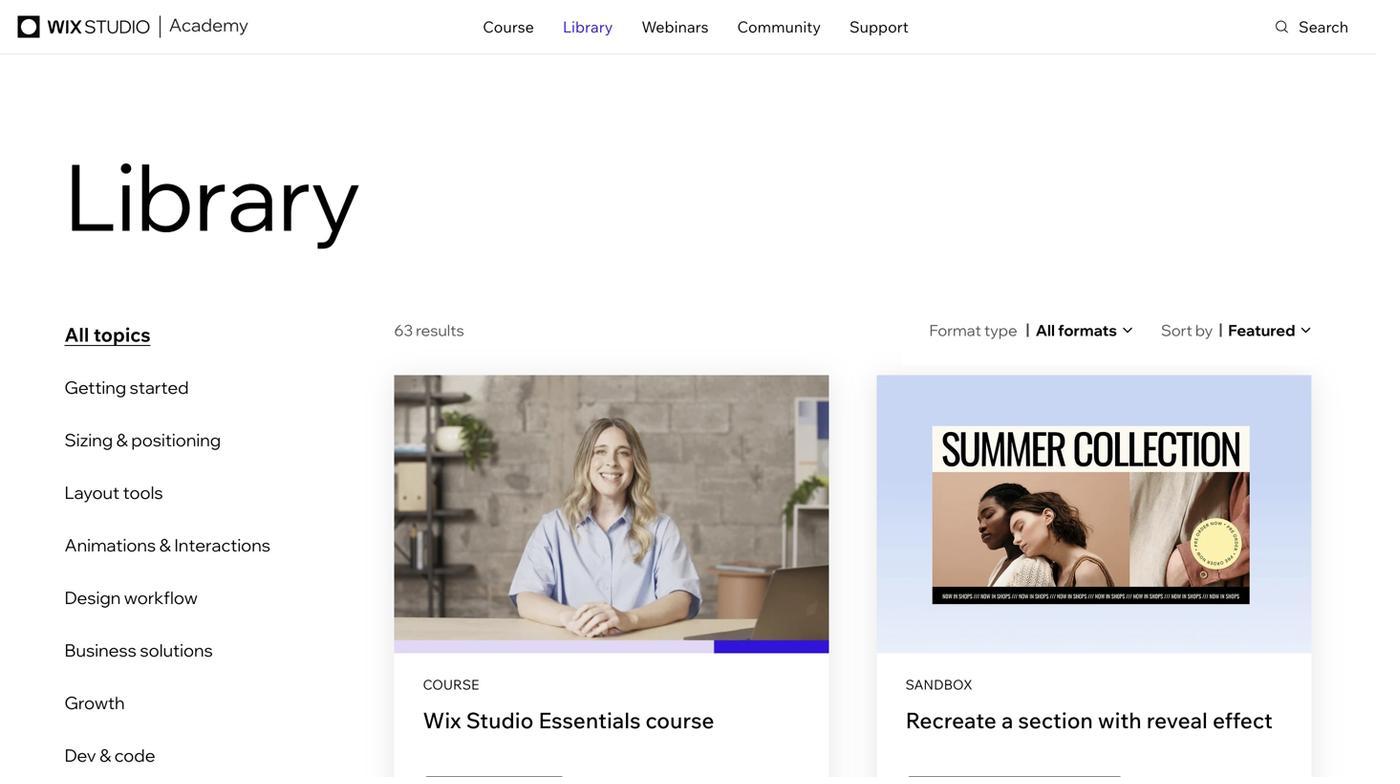 Task type: vqa. For each thing, say whether or not it's contained in the screenshot.
list within Topics navigation navigation
yes



Task type: describe. For each thing, give the bounding box(es) containing it.
studio
[[466, 706, 534, 733]]

animations & interactions
[[65, 534, 270, 556]]

with
[[1098, 706, 1142, 733]]

format type
[[929, 321, 1020, 340]]

workflow
[[124, 587, 198, 608]]

topics navigation navigation
[[51, 308, 351, 777]]

1 wix studio logo image from the left
[[15, 16, 152, 38]]

all topics button
[[65, 317, 151, 352]]

formats
[[1058, 321, 1117, 340]]

list containing wix studio essentials course
[[394, 375, 1312, 777]]

63 results
[[394, 321, 464, 340]]

positioning
[[131, 429, 221, 451]]

wix studio essentials course
[[423, 706, 714, 733]]

wix studio essentials course list item
[[394, 375, 829, 777]]

& for animations
[[159, 534, 171, 556]]

getting
[[65, 377, 126, 398]]

started
[[130, 377, 189, 398]]

layout tools list item
[[51, 466, 284, 519]]

results
[[416, 321, 464, 340]]

recreate a section with reveal effect list item
[[877, 375, 1312, 777]]

type
[[984, 321, 1017, 340]]

business solutions list item
[[51, 624, 284, 676]]

recreate a section with reveal effect link
[[906, 706, 1273, 733]]

format
[[929, 321, 981, 340]]

growth list item
[[51, 676, 284, 729]]

course
[[483, 17, 534, 36]]

recreate
[[906, 706, 997, 733]]

sizing
[[65, 429, 113, 451]]

sizing & positioning button
[[51, 414, 284, 466]]

support
[[850, 17, 909, 36]]

business solutions
[[65, 639, 213, 661]]

link to sandbox for a section with reveal effect image
[[877, 375, 1312, 653]]

63
[[394, 321, 413, 340]]

section
[[1018, 706, 1093, 733]]

2 wix studio logo image from the left
[[18, 16, 150, 38]]

business
[[65, 639, 137, 661]]

wix studio essentials course link
[[423, 706, 714, 733]]

sizing & positioning list item
[[51, 414, 284, 466]]

design workflow
[[65, 587, 198, 608]]

all formats
[[1036, 321, 1117, 340]]

business solutions button
[[51, 624, 284, 676]]

design workflow button
[[51, 571, 284, 624]]

library link
[[563, 9, 613, 45]]

webinars
[[642, 17, 709, 36]]

layout tools button
[[51, 466, 284, 519]]

tools
[[123, 482, 163, 503]]

solutions
[[140, 639, 213, 661]]

dev & code button
[[51, 729, 284, 777]]

all formats button
[[1036, 308, 1132, 352]]

dev & code list item
[[51, 729, 284, 777]]

getting started
[[65, 377, 189, 398]]

a
[[1002, 706, 1013, 733]]

sort by
[[1161, 321, 1213, 340]]



Task type: locate. For each thing, give the bounding box(es) containing it.
& for dev
[[100, 744, 111, 766]]

design workflow list item
[[51, 571, 284, 624]]

all for all topics
[[65, 323, 89, 347]]

library
[[563, 17, 613, 36], [65, 138, 361, 254]]

sort
[[1161, 321, 1193, 340]]

animations & interactions list item
[[51, 519, 284, 571]]

layout
[[65, 482, 120, 503]]

Search text field
[[1276, 0, 1376, 54]]

webinars link
[[642, 9, 709, 45]]

getting started list item
[[51, 361, 284, 414]]

1 vertical spatial library
[[65, 138, 361, 254]]

dev
[[65, 744, 96, 766]]

1 horizontal spatial library
[[563, 17, 613, 36]]

layout tools
[[65, 482, 163, 503]]

0 horizontal spatial &
[[100, 744, 111, 766]]

0 horizontal spatial all
[[65, 323, 89, 347]]

& inside list item
[[159, 534, 171, 556]]

sizing & positioning
[[65, 429, 221, 451]]

interactions
[[174, 534, 270, 556]]

wix studio logo image
[[15, 16, 152, 38], [18, 16, 150, 38]]

course
[[423, 676, 479, 693]]

community
[[737, 17, 821, 36]]

0 vertical spatial library
[[563, 17, 613, 36]]

link to wix studio essentials course image
[[394, 375, 829, 653]]

1 vertical spatial &
[[159, 534, 171, 556]]

all inside button
[[1036, 321, 1055, 340]]

& down "layout tools" button
[[159, 534, 171, 556]]

getting started button
[[51, 361, 284, 414]]

1 horizontal spatial list
[[394, 375, 1312, 777]]

1 horizontal spatial &
[[116, 429, 128, 451]]

& for sizing
[[116, 429, 128, 451]]

2 wix studio academy logo image from the left
[[170, 19, 248, 35]]

wix studio academy logo image
[[168, 19, 249, 35], [170, 19, 248, 35]]

& right dev
[[100, 744, 111, 766]]

0 horizontal spatial library
[[65, 138, 361, 254]]

animations & interactions button
[[51, 519, 284, 571]]

dev & code
[[65, 744, 155, 766]]

all topics
[[65, 323, 151, 347]]

support link
[[850, 9, 909, 45]]

effect
[[1213, 706, 1273, 733]]

sandbox
[[906, 676, 973, 693]]

1 horizontal spatial all
[[1036, 321, 1055, 340]]

all left topics
[[65, 323, 89, 347]]

wix
[[423, 706, 461, 733]]

featured button
[[1228, 308, 1311, 352]]

growth
[[65, 692, 125, 713]]

design
[[65, 587, 121, 608]]

animations
[[65, 534, 156, 556]]

growth button
[[51, 676, 284, 729]]

reveal
[[1147, 706, 1208, 733]]

essentials
[[538, 706, 641, 733]]

featured
[[1228, 321, 1296, 340]]

0 horizontal spatial list
[[51, 361, 284, 777]]

list containing getting started
[[51, 361, 284, 777]]

2 horizontal spatial &
[[159, 534, 171, 556]]

course link
[[483, 9, 534, 45]]

0 vertical spatial &
[[116, 429, 128, 451]]

by
[[1195, 321, 1213, 340]]

all for all formats
[[1036, 321, 1055, 340]]

all inside button
[[65, 323, 89, 347]]

2 vertical spatial &
[[100, 744, 111, 766]]

& right sizing
[[116, 429, 128, 451]]

recreate a section with reveal effect
[[906, 706, 1273, 733]]

course
[[646, 706, 714, 733]]

&
[[116, 429, 128, 451], [159, 534, 171, 556], [100, 744, 111, 766]]

code
[[115, 744, 155, 766]]

all
[[1036, 321, 1055, 340], [65, 323, 89, 347]]

list inside the 'topics navigation' "navigation"
[[51, 361, 284, 777]]

topics
[[94, 323, 151, 347]]

list
[[51, 361, 284, 777], [394, 375, 1312, 777]]

1 wix studio academy logo image from the left
[[168, 19, 249, 35]]

all left formats
[[1036, 321, 1055, 340]]



